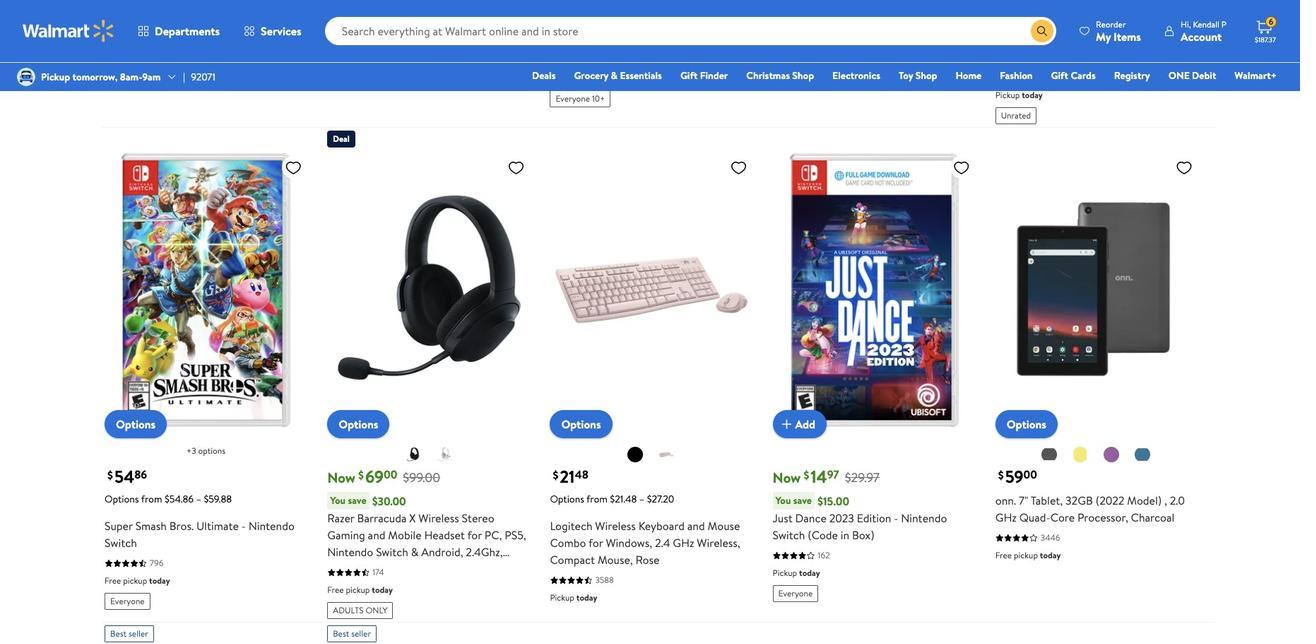 Task type: locate. For each thing, give the bounding box(es) containing it.
pickup down just
[[773, 568, 797, 580]]

iphone inside otterbox defender series pro case for apple iphone 15 pro max - black
[[136, 15, 170, 30]]

0 horizontal spatial everyone
[[110, 596, 145, 608]]

86
[[134, 468, 147, 483]]

now for 69
[[327, 469, 356, 488]]

1 horizontal spatial headset
[[1036, 32, 1077, 48]]

2 black image from the left
[[627, 447, 644, 464]]

1 – from the left
[[196, 493, 201, 507]]

$ left 69 at the bottom left
[[358, 468, 364, 484]]

super smash bros. ultimate - nintendo switch
[[105, 519, 295, 551]]

1 vertical spatial headset
[[424, 528, 465, 544]]

you up razer
[[330, 494, 346, 508]]

of
[[669, 15, 680, 31]]

walmart image
[[23, 20, 114, 42]]

00 inside now $ 69 00 $99.00
[[384, 468, 397, 483]]

0 horizontal spatial black image
[[404, 447, 421, 464]]

1 horizontal spatial shop
[[916, 69, 938, 83]]

grocery
[[574, 69, 609, 83]]

mobile up 40mm
[[1136, 66, 1169, 82]]

- inside you save $15.00 just dance 2023 edition - nintendo switch (code in box)
[[894, 511, 899, 527]]

turtle
[[996, 15, 1024, 31]]

grocery & essentials link
[[568, 68, 669, 83]]

ps5, inside "you save $30.00 razer barracuda x wireless stereo gaming and mobile headset for pc, ps5, nintendo switch & android, 2.4ghz, black"
[[505, 528, 526, 544]]

3 options link from the left
[[550, 411, 612, 439]]

options link up charcoal image
[[996, 411, 1058, 439]]

$99.00
[[403, 469, 440, 487]]

you up just
[[776, 494, 791, 508]]

defender inside the otterbox defender series pro case for apple iphone 15 plus and iphone 14 plus - black
[[377, 0, 423, 13]]

black image
[[404, 447, 421, 464], [627, 447, 644, 464]]

options up 69 at the bottom left
[[339, 417, 378, 433]]

– for 54
[[196, 493, 201, 507]]

1 horizontal spatial otterbox
[[327, 0, 374, 13]]

0 vertical spatial gaming
[[996, 32, 1034, 48]]

you inside you save $15.00 just dance 2023 edition - nintendo switch (code in box)
[[776, 494, 791, 508]]

nintendo right ultimate
[[249, 519, 295, 534]]

2 now from the left
[[773, 469, 801, 488]]

max
[[205, 15, 225, 30]]

2 shop from the left
[[916, 69, 938, 83]]

options link for 21
[[550, 411, 612, 439]]

ghz
[[996, 510, 1017, 526], [673, 536, 694, 551]]

1 horizontal spatial iphone
[[359, 15, 392, 30]]

1 save from the left
[[348, 494, 367, 508]]

2 from from the left
[[587, 493, 608, 507]]

$21.48
[[610, 493, 637, 507]]

$ left 54
[[107, 468, 113, 484]]

& inside "you save $30.00 razer barracuda x wireless stereo gaming and mobile headset for pc, ps5, nintendo switch & android, 2.4ghz, black"
[[411, 545, 419, 561]]

0 horizontal spatial defender
[[154, 0, 201, 13]]

wireless inside logitech wireless keyboard and mouse combo for windows, 2.4 ghz wireless, compact mouse, rose
[[595, 519, 636, 534]]

196
[[595, 54, 608, 66]]

everyone
[[556, 93, 590, 105], [779, 588, 813, 600], [110, 596, 145, 608]]

nintendo right edition at bottom right
[[901, 511, 947, 527]]

0 horizontal spatial &
[[411, 545, 419, 561]]

iphone
[[136, 15, 170, 30], [359, 15, 392, 30], [451, 15, 484, 30]]

walmart+
[[1235, 69, 1277, 83]]

1 horizontal spatial 14
[[487, 15, 498, 30]]

edition
[[857, 511, 892, 527]]

gaming inside "you save $30.00 razer barracuda x wireless stereo gaming and mobile headset for pc, ps5, nintendo switch & android, 2.4ghz, black"
[[327, 528, 365, 544]]

2 case from the left
[[478, 0, 502, 13]]

& left android,
[[411, 545, 419, 561]]

pickup today up everyone 10+ at top
[[550, 72, 598, 84]]

options from $54.86 – $59.88
[[105, 493, 232, 507]]

0 horizontal spatial mobile
[[388, 528, 422, 544]]

hi,
[[1181, 18, 1191, 30]]

1 00 from the left
[[384, 468, 397, 483]]

free pickup today
[[105, 54, 170, 66], [773, 55, 838, 67], [996, 550, 1061, 562], [105, 575, 170, 587], [327, 585, 393, 597]]

ultimate
[[196, 519, 239, 534]]

now left 69 at the bottom left
[[327, 469, 356, 488]]

2 horizontal spatial &
[[1172, 66, 1179, 82]]

case inside the otterbox defender series pro case for apple iphone 15 plus and iphone 14 plus - black
[[478, 0, 502, 13]]

162
[[818, 550, 830, 562]]

$ inside now $ 14 97 $29.97
[[804, 468, 809, 484]]

black right 'services'
[[327, 32, 353, 47]]

1 horizontal spatial 00
[[1024, 468, 1037, 483]]

2 gift from the left
[[1051, 69, 1069, 83]]

case inside otterbox defender series pro case for apple iphone 15 pro max - black
[[255, 0, 279, 13]]

2 vertical spatial 14
[[811, 465, 827, 489]]

3.5mm
[[1019, 83, 1052, 99]]

save inside you save $15.00 just dance 2023 edition - nintendo switch (code in box)
[[794, 494, 812, 508]]

gift left cards
[[1051, 69, 1069, 83]]

otterbox inside otterbox defender series pro case for apple iphone 15 pro max - black
[[105, 0, 151, 13]]

32gb
[[1066, 493, 1093, 509]]

options up 86
[[116, 417, 156, 433]]

– right the $21.48
[[639, 493, 645, 507]]

0 horizontal spatial now
[[327, 469, 356, 488]]

and inside logitech wireless keyboard and mouse combo for windows, 2.4 ghz wireless, compact mouse, rose
[[688, 519, 705, 534]]

0 horizontal spatial you
[[330, 494, 346, 508]]

1 horizontal spatial case
[[478, 0, 502, 13]]

now inside now $ 69 00 $99.00
[[327, 469, 356, 488]]

switch down just
[[773, 528, 805, 544]]

1 seller from the left
[[129, 628, 148, 640]]

2 iphone from the left
[[359, 15, 392, 30]]

mobile down x
[[388, 528, 422, 544]]

black right max
[[235, 15, 261, 30]]

- right edition at bottom right
[[894, 511, 899, 527]]

15 inside the otterbox defender series pro case for apple iphone 15 plus and iphone 14 plus - black
[[395, 15, 405, 30]]

options for "super smash bros. ultimate - nintendo switch" image on the left
[[116, 417, 156, 433]]

$ left 59
[[999, 468, 1004, 484]]

$ inside $ 59 00
[[999, 468, 1004, 484]]

nintendo up 174
[[327, 545, 373, 561]]

switch down rabbids:
[[599, 32, 631, 48]]

1 black image from the left
[[404, 447, 421, 464]]

options
[[198, 445, 226, 457]]

1 horizontal spatial black image
[[627, 447, 644, 464]]

save up razer
[[348, 494, 367, 508]]

pickup today
[[550, 72, 598, 84], [996, 89, 1043, 101], [773, 568, 820, 580], [550, 592, 598, 604]]

gaming
[[996, 32, 1034, 48], [327, 528, 365, 544]]

1 horizontal spatial from
[[587, 493, 608, 507]]

1 horizontal spatial gift
[[1051, 69, 1069, 83]]

1 horizontal spatial –
[[639, 493, 645, 507]]

1 horizontal spatial you
[[776, 494, 791, 508]]

add to favorites list, super smash bros. ultimate - nintendo switch image
[[285, 159, 302, 177]]

ps5, down reorder at the top of page
[[1097, 32, 1118, 48]]

- left "4"
[[837, 15, 841, 31]]

2023
[[830, 511, 854, 527]]

pro inside the otterbox defender series pro case for apple iphone 15 plus and iphone 14 plus - black
[[458, 0, 475, 13]]

0 horizontal spatial –
[[196, 493, 201, 507]]

gaming down razer
[[327, 528, 365, 544]]

options up charcoal image
[[1007, 417, 1047, 433]]

ghz down onn. in the bottom of the page
[[996, 510, 1017, 526]]

1 horizontal spatial best seller
[[333, 628, 371, 640]]

40mm
[[1142, 83, 1175, 99]]

services
[[261, 23, 302, 39]]

1 horizontal spatial now
[[773, 469, 801, 488]]

0 horizontal spatial best seller
[[110, 628, 148, 640]]

gift cards link
[[1045, 68, 1102, 83]]

0 horizontal spatial 14
[[373, 54, 381, 66]]

1 options link from the left
[[105, 411, 167, 439]]

seller
[[129, 628, 148, 640], [351, 628, 371, 640]]

apple inside the otterbox defender series pro case for apple iphone 15 plus and iphone 14 plus - black
[[327, 15, 356, 30]]

defender for plus
[[377, 0, 423, 13]]

0 horizontal spatial plus
[[408, 15, 428, 30]]

headset inside "you save $30.00 razer barracuda x wireless stereo gaming and mobile headset for pc, ps5, nintendo switch & android, 2.4ghz, black"
[[424, 528, 465, 544]]

black inside otterbox defender series pro case for apple iphone 15 pro max - black
[[235, 15, 261, 30]]

2 horizontal spatial iphone
[[451, 15, 484, 30]]

0 horizontal spatial 00
[[384, 468, 397, 483]]

toy shop
[[899, 69, 938, 83]]

options link for 59
[[996, 411, 1058, 439]]

2 horizontal spatial pro
[[458, 0, 475, 13]]

0 horizontal spatial iphone
[[136, 15, 170, 30]]

free pickup today down 3446
[[996, 550, 1061, 562]]

$ inside $ 54 86
[[107, 468, 113, 484]]

switch inside "you save $30.00 razer barracuda x wireless stereo gaming and mobile headset for pc, ps5, nintendo switch & android, 2.4ghz, black"
[[376, 545, 409, 561]]

gift for gift cards
[[1051, 69, 1069, 83]]

options link up 86
[[105, 411, 167, 439]]

options link up 69 at the bottom left
[[327, 411, 390, 439]]

- right max
[[228, 15, 232, 30]]

mouse
[[708, 519, 740, 534]]

apple inside otterbox defender series pro case for apple iphone 15 pro max - black
[[105, 15, 133, 30]]

2 otterbox from the left
[[327, 0, 374, 13]]

from left the $21.48
[[587, 493, 608, 507]]

1 horizontal spatial plus
[[500, 15, 520, 30]]

search icon image
[[1037, 25, 1048, 37]]

- right ultimate
[[242, 519, 246, 534]]

1 horizontal spatial ghz
[[996, 510, 1017, 526]]

1 horizontal spatial save
[[794, 494, 812, 508]]

0 horizontal spatial wireless
[[419, 511, 459, 527]]

1 horizontal spatial apple
[[327, 15, 356, 30]]

now
[[327, 469, 356, 488], [773, 469, 801, 488]]

2 horizontal spatial 14
[[811, 465, 827, 489]]

compact
[[550, 553, 595, 568]]

1 horizontal spatial seller
[[351, 628, 371, 640]]

box)
[[852, 528, 875, 544]]

you inside "you save $30.00 razer barracuda x wireless stereo gaming and mobile headset for pc, ps5, nintendo switch & android, 2.4ghz, black"
[[330, 494, 346, 508]]

3 iphone from the left
[[451, 15, 484, 30]]

beach
[[1026, 15, 1056, 31]]

0 vertical spatial 14
[[487, 15, 498, 30]]

0 horizontal spatial apple
[[105, 15, 133, 30]]

options link
[[105, 411, 167, 439], [327, 411, 390, 439], [550, 411, 612, 439], [996, 411, 1058, 439]]

mauve image
[[1104, 447, 1120, 464]]

2 00 from the left
[[1024, 468, 1037, 483]]

1 horizontal spatial mobile
[[1136, 66, 1169, 82]]

1 horizontal spatial wireless
[[595, 519, 636, 534]]

2 $ from the left
[[358, 468, 364, 484]]

ps5, right pc,
[[505, 528, 526, 544]]

everyone 10+
[[556, 93, 605, 105]]

pickup today down 3588 at the bottom of page
[[550, 592, 598, 604]]

xbox down ps4,
[[1127, 49, 1151, 65]]

1 shop from the left
[[793, 69, 814, 83]]

0 horizontal spatial ghz
[[673, 536, 694, 551]]

– left $59.88 at left bottom
[[196, 493, 201, 507]]

2 15 from the left
[[395, 15, 405, 30]]

shop right toy
[[916, 69, 938, 83]]

15 inside otterbox defender series pro case for apple iphone 15 pro max - black
[[172, 15, 182, 30]]

1 vertical spatial ghz
[[673, 536, 694, 551]]

0 horizontal spatial otterbox
[[105, 0, 151, 13]]

pro
[[235, 0, 253, 13], [458, 0, 475, 13], [185, 15, 202, 30]]

1 otterbox from the left
[[105, 0, 151, 13]]

1 horizontal spatial pro
[[235, 0, 253, 13]]

- inside "super smash bros. ultimate - nintendo switch"
[[242, 519, 246, 534]]

4 $ from the left
[[804, 468, 809, 484]]

xbox up the with
[[996, 66, 1020, 82]]

nintendo up removable
[[1049, 66, 1095, 82]]

0 horizontal spatial seller
[[129, 628, 148, 640]]

today down 162
[[799, 568, 820, 580]]

shop right christmas
[[793, 69, 814, 83]]

walmart+ link
[[1229, 68, 1284, 83]]

dance
[[796, 511, 827, 527]]

best
[[110, 628, 127, 640], [333, 628, 349, 640]]

gaming inside turtle beach recon 50 playstation gaming headset for ps5, ps4, playstation, xbox series x, xbox series s, xbox one, nintendo switch, mobile & pc with 3.5mm - removable mic, 40mm speakers - black
[[996, 32, 1034, 48]]

14 inside the otterbox defender series pro case for apple iphone 15 plus and iphone 14 plus - black
[[487, 15, 498, 30]]

0 horizontal spatial headset
[[424, 528, 465, 544]]

now for 14
[[773, 469, 801, 488]]

nintendo inside turtle beach recon 50 playstation gaming headset for ps5, ps4, playstation, xbox series x, xbox series s, xbox one, nintendo switch, mobile & pc with 3.5mm - removable mic, 40mm speakers - black
[[1049, 66, 1095, 82]]

logitech wireless keyboard and mouse combo for windows, 2.4 ghz wireless, compact mouse, rose image
[[550, 153, 753, 428]]

1 horizontal spatial xbox
[[1056, 49, 1080, 65]]

shop inside christmas shop link
[[793, 69, 814, 83]]

& left the pc
[[1172, 66, 1179, 82]]

1 vertical spatial gaming
[[327, 528, 365, 544]]

1 best seller from the left
[[110, 628, 148, 640]]

1 vertical spatial ps5,
[[505, 528, 526, 544]]

switch down super
[[105, 536, 137, 551]]

1 horizontal spatial and
[[430, 15, 448, 30]]

you for 14
[[776, 494, 791, 508]]

$ left '21'
[[553, 468, 559, 484]]

1 plus from the left
[[408, 15, 428, 30]]

1 gift from the left
[[681, 69, 698, 83]]

switch inside mario + rabbids: sparks of hope - nintendo switch
[[599, 32, 631, 48]]

switch inside you save $15.00 just dance 2023 edition - nintendo switch (code in box)
[[773, 528, 805, 544]]

black inside the otterbox defender series pro case for apple iphone 15 plus and iphone 14 plus - black
[[327, 32, 353, 47]]

2 defender from the left
[[377, 0, 423, 13]]

shop inside toy shop link
[[916, 69, 938, 83]]

wireless right x
[[419, 511, 459, 527]]

defender inside otterbox defender series pro case for apple iphone 15 pro max - black
[[154, 0, 201, 13]]

3 $ from the left
[[553, 468, 559, 484]]

0 vertical spatial ps5,
[[1097, 32, 1118, 48]]

cards
[[1071, 69, 1096, 83]]

for inside otterbox defender series pro case for apple iphone 15 pro max - black
[[282, 0, 296, 13]]

free up the christmas shop
[[773, 55, 789, 67]]

5 $ from the left
[[999, 468, 1004, 484]]

options link up 48
[[550, 411, 612, 439]]

1 horizontal spatial best
[[333, 628, 349, 640]]

$ left "97"
[[804, 468, 809, 484]]

00 up $30.00
[[384, 468, 397, 483]]

black image up $99.00
[[404, 447, 421, 464]]

4
[[844, 15, 851, 31]]

ghz inside onn. 7" tablet, 32gb (2022 model) , 2.0 ghz quad-core processor, charcoal
[[996, 510, 1017, 526]]

xbox up gift cards
[[1056, 49, 1080, 65]]

0 horizontal spatial gift
[[681, 69, 698, 83]]

otterbox for otterbox defender series pro case for apple iphone 15 plus and iphone 14 plus - black
[[327, 0, 374, 13]]

2 horizontal spatial and
[[688, 519, 705, 534]]

mobile inside "you save $30.00 razer barracuda x wireless stereo gaming and mobile headset for pc, ps5, nintendo switch & android, 2.4ghz, black"
[[388, 528, 422, 544]]

1 horizontal spatial &
[[611, 69, 618, 83]]

$ 59 00
[[999, 465, 1037, 489]]

add to cart image
[[779, 416, 796, 433]]

xbox
[[1056, 49, 1080, 65], [1127, 49, 1151, 65], [996, 66, 1020, 82]]

otterbox defender series pro case for apple iphone 15 plus and iphone 14 plus - black
[[327, 0, 527, 47]]

wireless up windows,
[[595, 519, 636, 534]]

black image left rose image
[[627, 447, 644, 464]]

you
[[330, 494, 346, 508], [776, 494, 791, 508]]

1 vertical spatial mobile
[[388, 528, 422, 544]]

1 15 from the left
[[172, 15, 182, 30]]

-
[[228, 15, 232, 30], [523, 15, 527, 30], [712, 15, 716, 31], [837, 15, 841, 31], [1055, 83, 1059, 99], [1042, 100, 1046, 116], [894, 511, 899, 527], [242, 519, 246, 534]]

pro for -
[[235, 0, 253, 13]]

departments button
[[126, 14, 232, 48]]

razer barracuda x wireless stereo gaming and mobile headset for pc, ps5, nintendo switch & android, 2.4ghz, black image
[[327, 153, 530, 428]]

headset up android,
[[424, 528, 465, 544]]

free pickup today down 1678
[[773, 55, 838, 67]]

pickup left "tomorrow,"
[[41, 70, 70, 84]]

add button
[[773, 411, 827, 439]]

- left mario
[[523, 15, 527, 30]]

shop for toy shop
[[916, 69, 938, 83]]

4 options link from the left
[[996, 411, 1058, 439]]

options down 54
[[105, 493, 139, 507]]

0 vertical spatial ghz
[[996, 510, 1017, 526]]

- inside mario + rabbids: sparks of hope - nintendo switch
[[712, 15, 716, 31]]

$27.20
[[647, 493, 674, 507]]

gift left finder
[[681, 69, 698, 83]]

from down 86
[[141, 493, 162, 507]]

0 horizontal spatial and
[[368, 528, 386, 544]]

00 inside $ 59 00
[[1024, 468, 1037, 483]]

1 horizontal spatial 15
[[395, 15, 405, 30]]

1 you from the left
[[330, 494, 346, 508]]

(code
[[808, 528, 838, 544]]

now inside now $ 14 97 $29.97
[[773, 469, 801, 488]]

0 vertical spatial headset
[[1036, 32, 1077, 48]]

electronics link
[[826, 68, 887, 83]]

today up 9am
[[149, 54, 170, 66]]

shop
[[793, 69, 814, 83], [916, 69, 938, 83]]

pickup today down fashion
[[996, 89, 1043, 101]]

0 horizontal spatial ps5,
[[505, 528, 526, 544]]

bros.
[[169, 519, 194, 534]]

1 case from the left
[[255, 0, 279, 13]]

processor,
[[1078, 510, 1129, 526]]

apple
[[105, 15, 133, 30], [327, 15, 356, 30], [773, 15, 801, 31]]

options up 48
[[561, 417, 601, 433]]

0 horizontal spatial gaming
[[327, 528, 365, 544]]

1 $ from the left
[[107, 468, 113, 484]]

$ for 21
[[553, 468, 559, 484]]

add to favorites list, logitech wireless keyboard and mouse combo for windows, 2.4 ghz wireless, compact mouse, rose image
[[731, 159, 747, 177]]

- right hope
[[712, 15, 716, 31]]

1 best from the left
[[110, 628, 127, 640]]

48
[[575, 468, 589, 483]]

1 iphone from the left
[[136, 15, 170, 30]]

and
[[430, 15, 448, 30], [688, 519, 705, 534], [368, 528, 386, 544]]

&
[[1172, 66, 1179, 82], [611, 69, 618, 83], [411, 545, 419, 561]]

fashion
[[1000, 69, 1033, 83]]

now up just
[[773, 469, 801, 488]]

pickup up adults only
[[346, 585, 370, 597]]

ghz right '2.4'
[[673, 536, 694, 551]]

for inside turtle beach recon 50 playstation gaming headset for ps5, ps4, playstation, xbox series x, xbox series s, xbox one, nintendo switch, mobile & pc with 3.5mm - removable mic, 40mm speakers - black
[[1079, 32, 1094, 48]]

 image
[[17, 68, 35, 86]]

15 for pro
[[172, 15, 182, 30]]

1 defender from the left
[[154, 0, 201, 13]]

my
[[1096, 29, 1111, 44]]

save inside "you save $30.00 razer barracuda x wireless stereo gaming and mobile headset for pc, ps5, nintendo switch & android, 2.4ghz, black"
[[348, 494, 367, 508]]

15 for plus
[[395, 15, 405, 30]]

apple left airtag at the right top
[[773, 15, 801, 31]]

switch up 174
[[376, 545, 409, 561]]

2 save from the left
[[794, 494, 812, 508]]

today down 3446
[[1040, 550, 1061, 562]]

black inside turtle beach recon 50 playstation gaming headset for ps5, ps4, playstation, xbox series x, xbox series s, xbox one, nintendo switch, mobile & pc with 3.5mm - removable mic, 40mm speakers - black
[[1049, 100, 1075, 116]]

$ 54 86
[[107, 465, 147, 489]]

black down the 3.5mm
[[1049, 100, 1075, 116]]

2 horizontal spatial everyone
[[779, 588, 813, 600]]

otterbox inside the otterbox defender series pro case for apple iphone 15 plus and iphone 14 plus - black
[[327, 0, 374, 13]]

for inside the otterbox defender series pro case for apple iphone 15 plus and iphone 14 plus - black
[[504, 0, 519, 13]]

0 vertical spatial mobile
[[1136, 66, 1169, 82]]

3446
[[1041, 532, 1061, 544]]

0 horizontal spatial from
[[141, 493, 162, 507]]

1 horizontal spatial defender
[[377, 0, 423, 13]]

0 horizontal spatial 15
[[172, 15, 182, 30]]

0 horizontal spatial save
[[348, 494, 367, 508]]

& right grocery
[[611, 69, 618, 83]]

21
[[560, 465, 575, 489]]

$ for 54
[[107, 468, 113, 484]]

airtag
[[804, 15, 834, 31]]

2 – from the left
[[639, 493, 645, 507]]

save for 69
[[348, 494, 367, 508]]

1 now from the left
[[327, 469, 356, 488]]

for inside "you save $30.00 razer barracuda x wireless stereo gaming and mobile headset for pc, ps5, nintendo switch & android, 2.4ghz, black"
[[467, 528, 482, 544]]

gaming down turtle at the top right of the page
[[996, 32, 1034, 48]]

series inside otterbox defender series pro case for apple iphone 15 pro max - black
[[203, 0, 233, 13]]

pickup down smash
[[123, 575, 147, 587]]

6 $187.37
[[1255, 16, 1276, 45]]

1 horizontal spatial gaming
[[996, 32, 1034, 48]]

you save $15.00 just dance 2023 edition - nintendo switch (code in box)
[[773, 494, 947, 544]]

0 horizontal spatial best
[[110, 628, 127, 640]]

$
[[107, 468, 113, 484], [358, 468, 364, 484], [553, 468, 559, 484], [804, 468, 809, 484], [999, 468, 1004, 484]]

black left 174
[[327, 562, 353, 578]]

nintendo down mario
[[550, 32, 596, 48]]

1 horizontal spatial ps5,
[[1097, 32, 1118, 48]]

core
[[1051, 510, 1075, 526]]

$ inside $ 21 48
[[553, 468, 559, 484]]

one debit link
[[1162, 68, 1223, 83]]

2 you from the left
[[776, 494, 791, 508]]

0 horizontal spatial case
[[255, 0, 279, 13]]

today down 174
[[372, 585, 393, 597]]

1 from from the left
[[141, 493, 162, 507]]

apple up 8am-
[[105, 15, 133, 30]]

0 horizontal spatial shop
[[793, 69, 814, 83]]



Task type: describe. For each thing, give the bounding box(es) containing it.
$59.88
[[204, 493, 232, 507]]

and inside "you save $30.00 razer barracuda x wireless stereo gaming and mobile headset for pc, ps5, nintendo switch & android, 2.4ghz, black"
[[368, 528, 386, 544]]

registry
[[1114, 69, 1150, 83]]

free up adults
[[327, 585, 344, 597]]

796
[[150, 558, 164, 570]]

3588
[[595, 575, 614, 587]]

wireless inside "you save $30.00 razer barracuda x wireless stereo gaming and mobile headset for pc, ps5, nintendo switch & android, 2.4ghz, black"
[[419, 511, 459, 527]]

rose
[[636, 553, 660, 568]]

gift cards
[[1051, 69, 1096, 83]]

model)
[[1127, 493, 1162, 509]]

pack
[[854, 15, 877, 31]]

iphone for pro
[[136, 15, 170, 30]]

$ for 59
[[999, 468, 1004, 484]]

nintendo inside mario + rabbids: sparks of hope - nintendo switch
[[550, 32, 596, 48]]

rabbids:
[[591, 15, 632, 31]]

just dance 2023 edition - nintendo switch (code in box) image
[[773, 153, 976, 428]]

windows,
[[606, 536, 652, 551]]

free down onn. in the bottom of the page
[[996, 550, 1012, 562]]

nintendo inside "you save $30.00 razer barracuda x wireless stereo gaming and mobile headset for pc, ps5, nintendo switch & android, 2.4ghz, black"
[[327, 545, 373, 561]]

add to favorites list, onn. 7" tablet, 32gb (2022 model) , 2.0 ghz quad-core processor, charcoal image
[[1176, 159, 1193, 177]]

mouse,
[[598, 553, 633, 568]]

s,
[[1186, 49, 1195, 65]]

charcoal image
[[1041, 447, 1058, 464]]

- inside the otterbox defender series pro case for apple iphone 15 plus and iphone 14 plus - black
[[523, 15, 527, 30]]

0 horizontal spatial xbox
[[996, 66, 1020, 82]]

$187.37
[[1255, 35, 1276, 45]]

you for 69
[[330, 494, 346, 508]]

69
[[365, 465, 384, 489]]

chartreuse image
[[1072, 447, 1089, 464]]

2.4ghz,
[[466, 545, 503, 561]]

$15.00
[[818, 494, 850, 509]]

hi, kendall p account
[[1181, 18, 1227, 44]]

pickup down compact
[[550, 592, 575, 604]]

apple for otterbox defender series pro case for apple iphone 15 pro max - black
[[105, 15, 133, 30]]

apple for otterbox defender series pro case for apple iphone 15 plus and iphone 14 plus - black
[[327, 15, 356, 30]]

free down super
[[105, 575, 121, 587]]

$ inside now $ 69 00 $99.00
[[358, 468, 364, 484]]

pickup up everyone 10+ at top
[[550, 72, 575, 84]]

speakers
[[996, 100, 1039, 116]]

now $ 14 97 $29.97
[[773, 465, 880, 489]]

apple airtag - 4 pack
[[773, 15, 877, 31]]

mobile inside turtle beach recon 50 playstation gaming headset for ps5, ps4, playstation, xbox series x, xbox series s, xbox one, nintendo switch, mobile & pc with 3.5mm - removable mic, 40mm speakers - black
[[1136, 66, 1169, 82]]

home
[[956, 69, 982, 83]]

add to favorites list, just dance 2023 edition - nintendo switch (code in box) image
[[953, 159, 970, 177]]

essentials
[[620, 69, 662, 83]]

shop for christmas shop
[[793, 69, 814, 83]]

utility blue image
[[1135, 447, 1152, 464]]

2.0
[[1170, 493, 1185, 509]]

otterbox defender series pro case for apple iphone 15 pro max - black
[[105, 0, 296, 30]]

deals
[[532, 69, 556, 83]]

switch inside "super smash bros. ultimate - nintendo switch"
[[105, 536, 137, 551]]

headset inside turtle beach recon 50 playstation gaming headset for ps5, ps4, playstation, xbox series x, xbox series s, xbox one, nintendo switch, mobile & pc with 3.5mm - removable mic, 40mm speakers - black
[[1036, 32, 1077, 48]]

mercury image
[[435, 447, 452, 464]]

& inside "link"
[[611, 69, 618, 83]]

today up everyone 10+ at top
[[577, 72, 598, 84]]

options for logitech wireless keyboard and mouse combo for windows, 2.4 ghz wireless, compact mouse, rose 'image'
[[561, 417, 601, 433]]

departments
[[155, 23, 220, 39]]

options down '21'
[[550, 493, 584, 507]]

tablet,
[[1031, 493, 1063, 509]]

case for black
[[255, 0, 279, 13]]

options link for 54
[[105, 411, 167, 439]]

1059
[[1041, 71, 1058, 83]]

2 options link from the left
[[327, 411, 390, 439]]

50
[[1093, 15, 1106, 31]]

2 plus from the left
[[500, 15, 520, 30]]

christmas shop link
[[740, 68, 821, 83]]

- right the 3.5mm
[[1055, 83, 1059, 99]]

stereo
[[462, 511, 494, 527]]

9am
[[142, 70, 161, 84]]

logitech wireless keyboard and mouse combo for windows, 2.4 ghz wireless, compact mouse, rose
[[550, 519, 740, 568]]

series inside the otterbox defender series pro case for apple iphone 15 plus and iphone 14 plus - black
[[426, 0, 455, 13]]

finder
[[700, 69, 728, 83]]

Walmart Site-Wide search field
[[325, 17, 1057, 45]]

deal
[[333, 133, 350, 145]]

defender for pro
[[154, 0, 201, 13]]

10+
[[592, 93, 605, 105]]

gift for gift finder
[[681, 69, 698, 83]]

today down 3588 at the bottom of page
[[577, 592, 598, 604]]

turtle beach recon 50 playstation gaming headset for ps5, ps4, playstation, xbox series x, xbox series s, xbox one, nintendo switch, mobile & pc with 3.5mm - removable mic, 40mm speakers - black
[[996, 15, 1197, 116]]

ghz inside logitech wireless keyboard and mouse combo for windows, 2.4 ghz wireless, compact mouse, rose
[[673, 536, 694, 551]]

nintendo inside you save $15.00 just dance 2023 edition - nintendo switch (code in box)
[[901, 511, 947, 527]]

1 horizontal spatial everyone
[[556, 93, 590, 105]]

otterbox for otterbox defender series pro case for apple iphone 15 pro max - black
[[105, 0, 151, 13]]

sparks
[[635, 15, 667, 31]]

options for the onn. 7" tablet, 32gb (2022 model) , 2.0 ghz quad-core processor, charcoal image
[[1007, 417, 1047, 433]]

2 best seller from the left
[[333, 628, 371, 640]]

services button
[[232, 14, 314, 48]]

- inside otterbox defender series pro case for apple iphone 15 pro max - black
[[228, 15, 232, 30]]

pickup today down 162
[[773, 568, 820, 580]]

ps5, inside turtle beach recon 50 playstation gaming headset for ps5, ps4, playstation, xbox series x, xbox series s, xbox one, nintendo switch, mobile & pc with 3.5mm - removable mic, 40mm speakers - black
[[1097, 32, 1118, 48]]

pc,
[[485, 528, 502, 544]]

and inside the otterbox defender series pro case for apple iphone 15 plus and iphone 14 plus - black
[[430, 15, 448, 30]]

1 vertical spatial 14
[[373, 54, 381, 66]]

2 horizontal spatial xbox
[[1127, 49, 1151, 65]]

items
[[1114, 29, 1141, 44]]

– for 21
[[639, 493, 645, 507]]

Search search field
[[325, 17, 1057, 45]]

2 horizontal spatial apple
[[773, 15, 801, 31]]

in
[[841, 528, 850, 544]]

2 best from the left
[[333, 628, 349, 640]]

barracuda
[[357, 511, 407, 527]]

save for 14
[[794, 494, 812, 508]]

& inside turtle beach recon 50 playstation gaming headset for ps5, ps4, playstation, xbox series x, xbox series s, xbox one, nintendo switch, mobile & pc with 3.5mm - removable mic, 40mm speakers - black
[[1172, 66, 1179, 82]]

rose image
[[658, 447, 675, 464]]

playstation
[[1109, 15, 1164, 31]]

97
[[827, 468, 839, 483]]

iphone for plus
[[359, 15, 392, 30]]

today down 796
[[149, 575, 170, 587]]

from for 54
[[141, 493, 162, 507]]

- down the 3.5mm
[[1042, 100, 1046, 116]]

quad-
[[1020, 510, 1051, 526]]

pickup down quad-
[[1014, 550, 1038, 562]]

free pickup today up adults only
[[327, 585, 393, 597]]

black image for rose image
[[627, 447, 644, 464]]

debit
[[1192, 69, 1217, 83]]

p
[[1222, 18, 1227, 30]]

combo
[[550, 536, 586, 551]]

christmas
[[747, 69, 790, 83]]

toy shop link
[[893, 68, 944, 83]]

add
[[796, 417, 816, 432]]

mic,
[[1119, 83, 1140, 99]]

everyone for $29.97
[[779, 588, 813, 600]]

kendall
[[1193, 18, 1220, 30]]

hope
[[683, 15, 709, 31]]

reorder my items
[[1096, 18, 1141, 44]]

adults
[[333, 605, 364, 617]]

grocery & essentials
[[574, 69, 662, 83]]

for inside logitech wireless keyboard and mouse combo for windows, 2.4 ghz wireless, compact mouse, rose
[[589, 536, 603, 551]]

black inside "you save $30.00 razer barracuda x wireless stereo gaming and mobile headset for pc, ps5, nintendo switch & android, 2.4ghz, black"
[[327, 562, 353, 578]]

|
[[183, 70, 185, 84]]

free up pickup tomorrow, 8am-9am
[[105, 54, 121, 66]]

reorder
[[1096, 18, 1126, 30]]

pickup up the christmas shop
[[791, 55, 815, 67]]

51
[[150, 37, 157, 49]]

pro for iphone
[[458, 0, 475, 13]]

just
[[773, 511, 793, 527]]

free pickup today up 8am-
[[105, 54, 170, 66]]

pickup tomorrow, 8am-9am
[[41, 70, 161, 84]]

electronics
[[833, 69, 881, 83]]

0 horizontal spatial pro
[[185, 15, 202, 30]]

options for the 'razer barracuda x wireless stereo gaming and mobile headset for pc, ps5, nintendo switch & android, 2.4ghz, black' image
[[339, 417, 378, 433]]

add to favorites list, razer barracuda x wireless stereo gaming and mobile headset for pc, ps5, nintendo switch & android, 2.4ghz, black image
[[508, 159, 525, 177]]

home link
[[950, 68, 988, 83]]

2 seller from the left
[[351, 628, 371, 640]]

nintendo inside "super smash bros. ultimate - nintendo switch"
[[249, 519, 295, 534]]

options from $21.48 – $27.20
[[550, 493, 674, 507]]

keyboard
[[639, 519, 685, 534]]

54
[[114, 465, 134, 489]]

toy
[[899, 69, 913, 83]]

pickup down fashion link
[[996, 89, 1020, 101]]

today down 1678
[[817, 55, 838, 67]]

onn. 7" tablet, 32gb (2022 model) , 2.0 ghz quad-core processor, charcoal image
[[996, 153, 1199, 428]]

black image for mercury 'icon'
[[404, 447, 421, 464]]

one,
[[1023, 66, 1046, 82]]

gift finder
[[681, 69, 728, 83]]

pickup up 8am-
[[123, 54, 147, 66]]

+3 options
[[187, 445, 226, 457]]

today down one,
[[1022, 89, 1043, 101]]

christmas shop
[[747, 69, 814, 83]]

switch,
[[1098, 66, 1133, 82]]

$29.97
[[845, 469, 880, 487]]

x
[[409, 511, 416, 527]]

from for 21
[[587, 493, 608, 507]]

free pickup today down 796
[[105, 575, 170, 587]]

removable
[[1062, 83, 1116, 99]]

ps4,
[[1121, 32, 1143, 48]]

everyone for 54
[[110, 596, 145, 608]]

6
[[1269, 16, 1274, 28]]

case for 14
[[478, 0, 502, 13]]

only
[[366, 605, 388, 617]]

deals link
[[526, 68, 562, 83]]

super smash bros. ultimate - nintendo switch image
[[105, 153, 308, 428]]



Task type: vqa. For each thing, say whether or not it's contained in the screenshot.
"from" related to 54
yes



